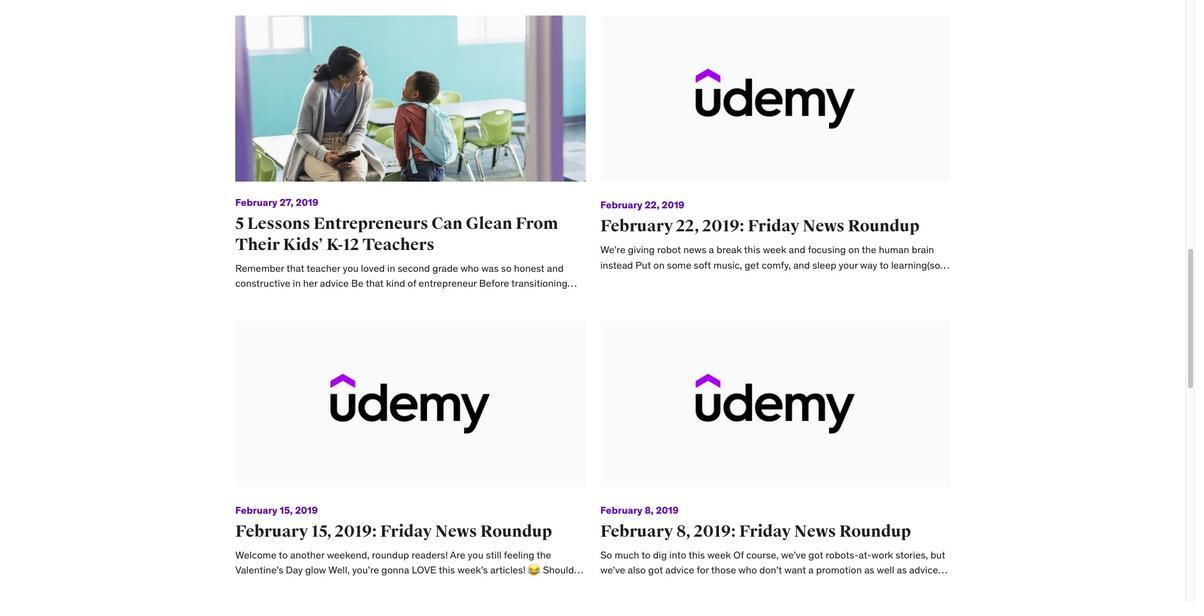 Task type: vqa. For each thing, say whether or not it's contained in the screenshot.
Meet Our Teams link
no



Task type: locate. For each thing, give the bounding box(es) containing it.
february for february 27, 2019
[[235, 196, 278, 209]]

as
[[865, 564, 875, 577], [897, 564, 907, 577]]

advice up "it"
[[910, 564, 939, 577]]

22, for 2019:
[[677, 216, 700, 237]]

those down week
[[711, 564, 736, 577]]

0 vertical spatial got
[[809, 549, 824, 562]]

for
[[697, 564, 709, 577], [601, 580, 613, 592]]

1 advice from the left
[[666, 564, 695, 577]]

from
[[516, 214, 558, 234]]

we've up the want
[[781, 549, 806, 562]]

settle
[[701, 595, 726, 603]]

a
[[809, 564, 814, 577], [826, 580, 831, 592]]

0 horizontal spatial those
[[615, 580, 640, 592]]

into
[[670, 549, 687, 562]]

you
[[866, 580, 881, 592], [683, 595, 699, 603]]

for down so on the right bottom of the page
[[601, 580, 613, 592]]

well
[[877, 564, 895, 577]]

roundup
[[848, 216, 920, 237], [480, 522, 552, 542], [840, 522, 911, 542]]

1 vertical spatial 22,
[[677, 216, 700, 237]]

1 vertical spatial 15,
[[311, 522, 332, 542]]

news
[[803, 216, 845, 237], [435, 522, 477, 542], [794, 522, 836, 542]]

1 vertical spatial for
[[601, 580, 613, 592]]

february for february 15, 2019
[[235, 504, 278, 517]]

0 vertical spatial to
[[642, 549, 651, 562]]

promotion down robots-
[[816, 564, 862, 577]]

1 horizontal spatial 15,
[[311, 522, 332, 542]]

1 horizontal spatial for
[[697, 564, 709, 577]]

promotion
[[816, 564, 862, 577], [724, 580, 770, 592]]

1 vertical spatial to
[[937, 580, 946, 592]]

roundup for february 22, 2019: friday news roundup
[[848, 216, 920, 237]]

we've down so on the right bottom of the page
[[601, 564, 626, 577]]

a up white-
[[826, 580, 831, 592]]

0 vertical spatial for
[[697, 564, 709, 577]]

0 horizontal spatial advice
[[666, 564, 695, 577]]

22,
[[645, 199, 660, 211], [677, 216, 700, 237]]

0 horizontal spatial as
[[865, 564, 875, 577]]

1 horizontal spatial a
[[826, 580, 831, 592]]

1 horizontal spatial as
[[897, 564, 907, 577]]

advice
[[666, 564, 695, 577], [910, 564, 939, 577]]

1 vertical spatial the
[[601, 595, 615, 603]]

0 horizontal spatial but
[[773, 580, 787, 592]]

february 22, 2019: friday news roundup link
[[601, 216, 920, 237]]

0 horizontal spatial 22,
[[645, 199, 660, 211]]

1 vertical spatial a
[[826, 580, 831, 592]]

15,
[[280, 504, 293, 517], [311, 522, 332, 542]]

make
[[902, 580, 927, 592]]

so
[[601, 549, 612, 562]]

but right stories,
[[931, 549, 946, 562]]

you right "if"
[[866, 580, 881, 592]]

1 vertical spatial 8,
[[677, 522, 691, 542]]

we've
[[781, 549, 806, 562], [601, 564, 626, 577]]

as right "well"
[[897, 564, 907, 577]]

1 horizontal spatial 8,
[[677, 522, 691, 542]]

1 horizontal spatial 22,
[[677, 216, 700, 237]]

but up distracted
[[773, 580, 787, 592]]

as down at-
[[865, 564, 875, 577]]

to
[[642, 549, 651, 562], [937, 580, 946, 592]]

0 horizontal spatial 8,
[[645, 504, 654, 517]]

1 horizontal spatial those
[[711, 564, 736, 577]]

february for february 22, 2019: friday news roundup
[[601, 216, 674, 237]]

without
[[790, 580, 823, 592]]

promotion down who
[[724, 580, 770, 592]]

february 27, 2019
[[235, 196, 319, 209]]

those up end,
[[615, 580, 640, 592]]

15, for 2019
[[280, 504, 293, 517]]

a right the want
[[809, 564, 814, 577]]

1 horizontal spatial promotion
[[816, 564, 862, 577]]

0 vertical spatial the
[[707, 580, 722, 592]]

0 vertical spatial 8,
[[645, 504, 654, 517]]

the
[[707, 580, 722, 592], [601, 595, 615, 603]]

february 15, 2019: friday news roundup link
[[235, 522, 552, 542]]

2019
[[296, 196, 319, 209], [662, 199, 685, 211], [295, 504, 318, 517], [656, 504, 679, 517]]

0 horizontal spatial a
[[809, 564, 814, 577]]

1 horizontal spatial advice
[[910, 564, 939, 577]]

1 horizontal spatial the
[[707, 580, 722, 592]]

0 horizontal spatial you
[[683, 595, 699, 603]]

0 horizontal spatial 15,
[[280, 504, 293, 517]]

news for february 8, 2019: friday news roundup
[[794, 522, 836, 542]]

for down this
[[697, 564, 709, 577]]

0 horizontal spatial got
[[648, 564, 663, 577]]

15, for 2019:
[[311, 522, 332, 542]]

2 as from the left
[[897, 564, 907, 577]]

february for february 15, 2019: friday news roundup
[[235, 522, 308, 542]]

the left end,
[[601, 595, 615, 603]]

8, up dig
[[645, 504, 654, 517]]

8, for 2019:
[[677, 522, 691, 542]]

0 horizontal spatial promotion
[[724, 580, 770, 592]]

2019:
[[703, 216, 745, 237], [335, 522, 377, 542], [694, 522, 736, 542]]

got
[[809, 549, 824, 562], [648, 564, 663, 577]]

you down gotten
[[683, 595, 699, 603]]

0 vertical spatial you
[[866, 580, 881, 592]]

8,
[[645, 504, 654, 517], [677, 522, 691, 542]]

february
[[235, 196, 278, 209], [601, 199, 643, 211], [601, 216, 674, 237], [235, 504, 278, 517], [601, 504, 643, 517], [235, 522, 308, 542], [601, 522, 674, 542]]

0 vertical spatial 15,
[[280, 504, 293, 517]]

0 horizontal spatial for
[[601, 580, 613, 592]]

8, up the into
[[677, 522, 691, 542]]

those
[[711, 564, 736, 577], [615, 580, 640, 592]]

1 horizontal spatial you
[[866, 580, 881, 592]]

your
[[729, 595, 748, 603]]

can
[[432, 214, 463, 234]]

to left dig
[[642, 549, 651, 562]]

2019 for lessons
[[296, 196, 319, 209]]

mind
[[798, 595, 820, 603]]

gotten
[[676, 580, 705, 592]]

february for february 8, 2019
[[601, 504, 643, 517]]

0 vertical spatial but
[[931, 549, 946, 562]]

week
[[708, 549, 731, 562]]

1 horizontal spatial to
[[937, 580, 946, 592]]

the up "settle"
[[707, 580, 722, 592]]

got up who've at the right bottom
[[648, 564, 663, 577]]

february 22, 2019: friday news roundup
[[601, 216, 920, 237]]

advice down the into
[[666, 564, 695, 577]]

to right "it"
[[937, 580, 946, 592]]

friday
[[748, 216, 800, 237], [380, 522, 432, 542], [740, 522, 791, 542]]

2019 for 15,
[[295, 504, 318, 517]]

0 vertical spatial 22,
[[645, 199, 660, 211]]

0 vertical spatial we've
[[781, 549, 806, 562]]

2019: for 8,
[[694, 522, 736, 542]]

roundup for february 8, 2019: friday news roundup
[[840, 522, 911, 542]]

course,
[[747, 549, 779, 562]]

but
[[931, 549, 946, 562], [773, 580, 787, 592]]

1 vertical spatial we've
[[601, 564, 626, 577]]

got left robots-
[[809, 549, 824, 562]]

27,
[[280, 196, 294, 209]]

can
[[884, 580, 900, 592]]



Task type: describe. For each thing, give the bounding box(es) containing it.
news for february 15, 2019: friday news roundup
[[435, 522, 477, 542]]

stories,
[[896, 549, 929, 562]]

0 horizontal spatial we've
[[601, 564, 626, 577]]

1 horizontal spatial got
[[809, 549, 824, 562]]

lessons
[[247, 214, 310, 234]]

12
[[343, 235, 359, 255]]

their
[[235, 235, 280, 255]]

1 horizontal spatial but
[[931, 549, 946, 562]]

february for february 8, 2019: friday news roundup
[[601, 522, 674, 542]]

glean
[[466, 214, 513, 234]]

dig
[[653, 549, 667, 562]]

want
[[785, 564, 806, 577]]

1 vertical spatial promotion
[[724, 580, 770, 592]]

0 horizontal spatial the
[[601, 595, 615, 603]]

friday for 22,
[[748, 216, 800, 237]]

teachers
[[363, 235, 435, 255]]

k-
[[326, 235, 343, 255]]

friday for 8,
[[740, 522, 791, 542]]

kids'
[[283, 235, 323, 255]]

robots-
[[826, 549, 859, 562]]

0 vertical spatial promotion
[[816, 564, 862, 577]]

2019: for 22,
[[703, 216, 745, 237]]

0 horizontal spatial to
[[642, 549, 651, 562]]

february 15, 2019
[[235, 504, 318, 517]]

february for february 22, 2019
[[601, 199, 643, 211]]

5 lessons entrepreneurs can glean from their kids' k-12 teachers
[[235, 214, 558, 255]]

collar...
[[852, 595, 885, 603]]

5 lessons entrepreneurs can glean from their kids' k-12 teachers link
[[235, 214, 558, 255]]

entrepreneurs
[[313, 214, 429, 234]]

help
[[661, 595, 680, 603]]

much
[[615, 549, 640, 562]]

who
[[739, 564, 757, 577]]

5
[[235, 214, 244, 234]]

distracted
[[750, 595, 795, 603]]

of
[[734, 549, 744, 562]]

if
[[857, 580, 863, 592]]

2 advice from the left
[[910, 564, 939, 577]]

roundup for february 15, 2019: friday news roundup
[[480, 522, 552, 542]]

at-
[[859, 549, 872, 562]]

february 22, 2019
[[601, 199, 685, 211]]

don't
[[760, 564, 782, 577]]

february 8, 2019
[[601, 504, 679, 517]]

this
[[689, 549, 705, 562]]

1 vertical spatial those
[[615, 580, 640, 592]]

work
[[872, 549, 894, 562]]

so much to dig into this week of course, we've got robots-at-work stories, but we've also got advice for those who don't want a promotion as well as advice for those who've gotten the promotion but without a raise if you can make it to the end, we'll help you settle your distracted mind white-collar...
[[601, 549, 946, 603]]

8, for 2019
[[645, 504, 654, 517]]

news for february 22, 2019: friday news roundup
[[803, 216, 845, 237]]

white-
[[822, 595, 852, 603]]

0 vertical spatial a
[[809, 564, 814, 577]]

it
[[929, 580, 935, 592]]

2019 for 8,
[[656, 504, 679, 517]]

february 15, 2019: friday news roundup
[[235, 522, 552, 542]]

february 8, 2019: friday news roundup link
[[601, 522, 911, 542]]

end,
[[618, 595, 637, 603]]

1 as from the left
[[865, 564, 875, 577]]

0 vertical spatial those
[[711, 564, 736, 577]]

also
[[628, 564, 646, 577]]

february 8, 2019: friday news roundup
[[601, 522, 911, 542]]

1 vertical spatial you
[[683, 595, 699, 603]]

friday for 15,
[[380, 522, 432, 542]]

1 vertical spatial but
[[773, 580, 787, 592]]

who've
[[642, 580, 673, 592]]

22, for 2019
[[645, 199, 660, 211]]

1 horizontal spatial we've
[[781, 549, 806, 562]]

2019 for 22,
[[662, 199, 685, 211]]

raise
[[834, 580, 855, 592]]

we'll
[[639, 595, 659, 603]]

2019: for 15,
[[335, 522, 377, 542]]

1 vertical spatial got
[[648, 564, 663, 577]]



